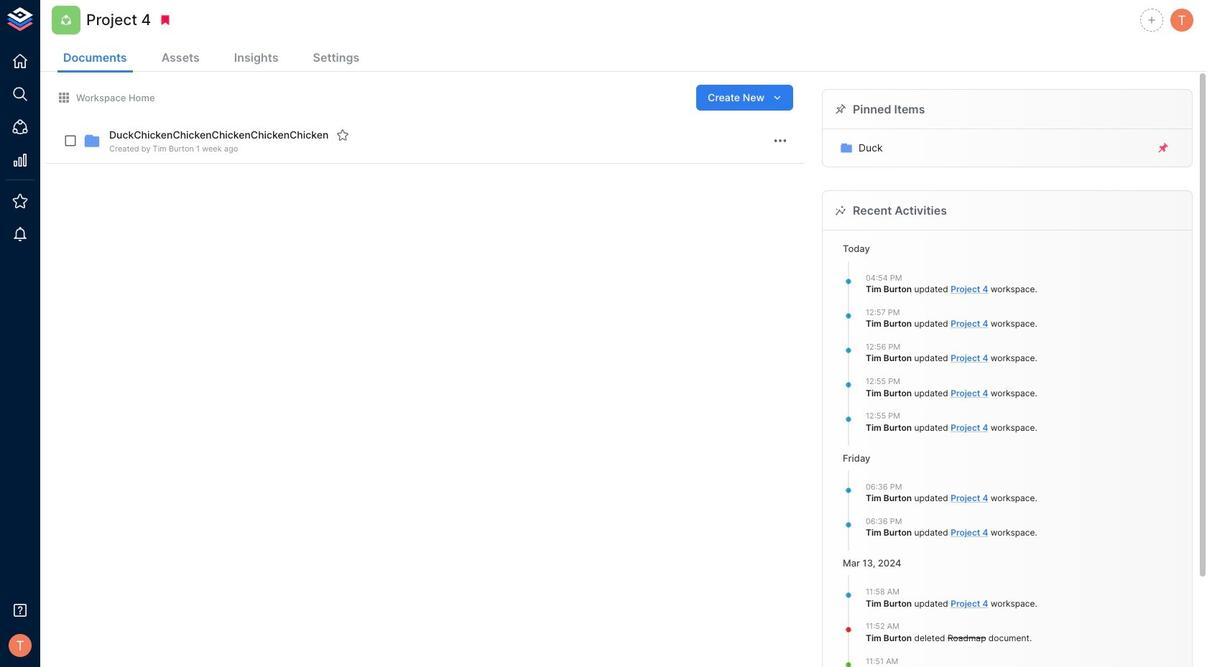 Task type: vqa. For each thing, say whether or not it's contained in the screenshot.
the leftmost ACME.
no



Task type: locate. For each thing, give the bounding box(es) containing it.
favorite image
[[336, 129, 349, 142]]

remove bookmark image
[[159, 14, 172, 27]]



Task type: describe. For each thing, give the bounding box(es) containing it.
unpin image
[[1157, 142, 1170, 155]]



